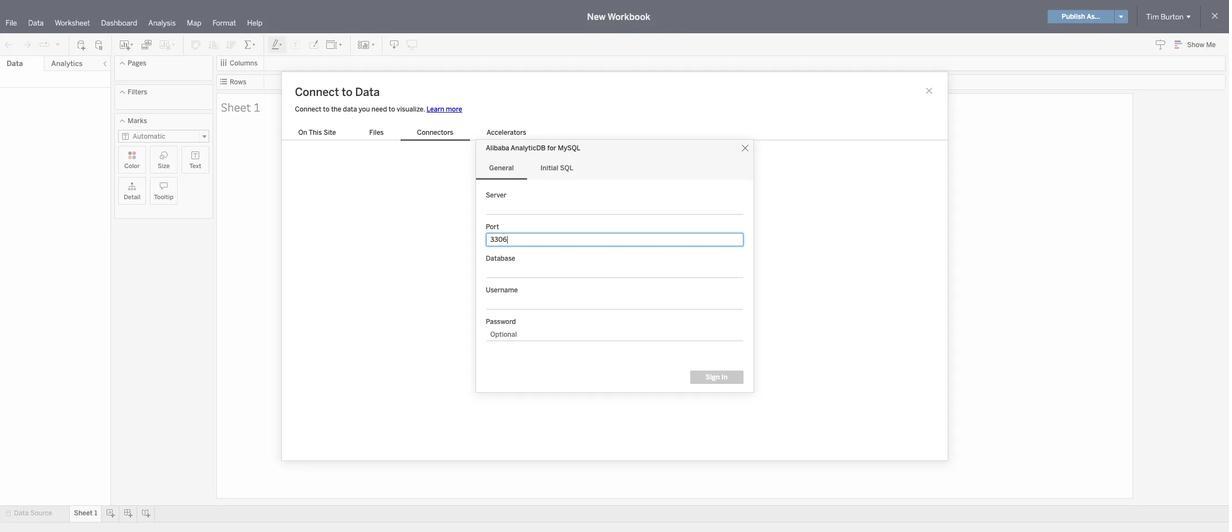 Task type: describe. For each thing, give the bounding box(es) containing it.
to for the
[[323, 105, 330, 113]]

data source
[[14, 510, 52, 517]]

0 vertical spatial sheet 1
[[221, 99, 260, 115]]

0 horizontal spatial sheet 1
[[74, 510, 97, 517]]

site
[[324, 129, 336, 136]]

publish as... button
[[1048, 10, 1115, 23]]

server
[[486, 192, 507, 199]]

1 horizontal spatial replay animation image
[[54, 41, 61, 47]]

workbook
[[608, 11, 651, 22]]

clear sheet image
[[159, 39, 177, 50]]

need
[[372, 105, 387, 113]]

you
[[359, 105, 370, 113]]

analysis
[[148, 19, 176, 27]]

highlight image
[[271, 39, 284, 50]]

file
[[6, 19, 17, 27]]

initial
[[541, 164, 559, 172]]

alibaba
[[486, 144, 510, 152]]

on
[[298, 129, 307, 136]]

totals image
[[244, 39, 257, 50]]

in
[[722, 374, 728, 381]]

connect for connect to data
[[295, 85, 339, 99]]

fit image
[[326, 39, 344, 50]]

show
[[1188, 41, 1205, 49]]

help
[[247, 19, 263, 27]]

connectors
[[417, 129, 454, 136]]

sign in
[[706, 374, 728, 381]]

field
[[669, 304, 683, 311]]

rows
[[230, 78, 246, 86]]

burton
[[1161, 12, 1184, 21]]

this
[[309, 129, 322, 136]]

detail
[[124, 194, 140, 201]]

learn more link
[[427, 105, 462, 113]]

1 vertical spatial 1
[[94, 510, 97, 517]]

sql
[[560, 164, 574, 172]]

the
[[331, 105, 342, 113]]

show labels image
[[290, 39, 301, 50]]

columns
[[230, 59, 258, 67]]

swap rows and columns image
[[190, 39, 202, 50]]

sort descending image
[[226, 39, 237, 50]]

visualize.
[[397, 105, 425, 113]]

port
[[486, 223, 499, 231]]

publish as...
[[1062, 13, 1101, 21]]

drop field here
[[652, 304, 698, 311]]

collapse image
[[102, 61, 108, 67]]

1 horizontal spatial 1
[[254, 99, 260, 115]]

data up 'redo' image
[[28, 19, 44, 27]]

general
[[489, 164, 514, 172]]

database
[[486, 255, 516, 263]]

sign in button
[[690, 371, 744, 384]]

Username text field
[[486, 296, 744, 310]]

data guide image
[[1156, 39, 1167, 50]]

analytics
[[51, 59, 83, 68]]

tim
[[1147, 12, 1160, 21]]

sort ascending image
[[208, 39, 219, 50]]

0 horizontal spatial replay animation image
[[39, 39, 50, 50]]

show me
[[1188, 41, 1216, 49]]

accelerators
[[487, 129, 527, 136]]

download image
[[389, 39, 400, 50]]

marks
[[128, 117, 147, 125]]

pause auto updates image
[[94, 39, 105, 50]]

map
[[187, 19, 201, 27]]



Task type: vqa. For each thing, say whether or not it's contained in the screenshot.
the 'Columns'
yes



Task type: locate. For each thing, give the bounding box(es) containing it.
data left source
[[14, 510, 29, 517]]

sheet down "rows"
[[221, 99, 251, 115]]

data down the undo image on the top of page
[[7, 59, 23, 68]]

filters
[[128, 88, 147, 96]]

sheet right source
[[74, 510, 93, 517]]

1 horizontal spatial sheet
[[221, 99, 251, 115]]

mysql
[[558, 144, 581, 152]]

1 vertical spatial sheet 1
[[74, 510, 97, 517]]

color
[[124, 163, 140, 170]]

connect to data
[[295, 85, 380, 99]]

duplicate image
[[141, 39, 152, 50]]

publish
[[1062, 13, 1086, 21]]

redo image
[[21, 39, 32, 50]]

here
[[684, 304, 698, 311]]

Server text field
[[486, 202, 744, 215]]

new worksheet image
[[119, 39, 134, 50]]

alibaba analyticdb for mysql
[[486, 144, 581, 152]]

connect
[[295, 85, 339, 99], [295, 105, 322, 113]]

worksheet
[[55, 19, 90, 27]]

dashboard
[[101, 19, 137, 27]]

username
[[486, 286, 518, 294]]

Password password field
[[486, 328, 744, 341]]

replay animation image up analytics
[[54, 41, 61, 47]]

for
[[548, 144, 557, 152]]

connect up on
[[295, 105, 322, 113]]

show me button
[[1170, 36, 1226, 53]]

to right need
[[389, 105, 395, 113]]

sign
[[706, 374, 720, 381]]

1 vertical spatial connect
[[295, 105, 322, 113]]

Database text field
[[486, 265, 744, 278]]

analyticdb
[[511, 144, 546, 152]]

connect up the
[[295, 85, 339, 99]]

show/hide cards image
[[358, 39, 375, 50]]

text
[[189, 163, 201, 170]]

sheet 1
[[221, 99, 260, 115], [74, 510, 97, 517]]

data
[[28, 19, 44, 27], [7, 59, 23, 68], [355, 85, 380, 99], [14, 510, 29, 517]]

undo image
[[3, 39, 14, 50]]

new workbook
[[587, 11, 651, 22]]

list box containing on this site
[[282, 126, 543, 141]]

1 vertical spatial sheet
[[74, 510, 93, 517]]

replay animation image
[[39, 39, 50, 50], [54, 41, 61, 47]]

2 horizontal spatial to
[[389, 105, 395, 113]]

tim burton
[[1147, 12, 1184, 21]]

1 down columns
[[254, 99, 260, 115]]

new data source image
[[76, 39, 87, 50]]

1 horizontal spatial sheet 1
[[221, 99, 260, 115]]

alibaba analyticdb for mysql dialog
[[476, 140, 754, 393]]

0 horizontal spatial 1
[[94, 510, 97, 517]]

data
[[343, 105, 357, 113]]

connect for connect to the data you need to visualize. learn more
[[295, 105, 322, 113]]

to up data
[[342, 85, 353, 99]]

drop
[[652, 304, 667, 311]]

1
[[254, 99, 260, 115], [94, 510, 97, 517]]

1 horizontal spatial to
[[342, 85, 353, 99]]

learn
[[427, 105, 445, 113]]

files
[[370, 129, 384, 136]]

password
[[486, 318, 516, 326]]

format
[[213, 19, 236, 27]]

to
[[342, 85, 353, 99], [323, 105, 330, 113], [389, 105, 395, 113]]

0 vertical spatial connect
[[295, 85, 339, 99]]

source
[[30, 510, 52, 517]]

sheet 1 down "rows"
[[221, 99, 260, 115]]

pages
[[128, 59, 146, 67]]

0 horizontal spatial to
[[323, 105, 330, 113]]

1 right source
[[94, 510, 97, 517]]

2 connect from the top
[[295, 105, 322, 113]]

sheet 1 right source
[[74, 510, 97, 517]]

size
[[158, 163, 170, 170]]

modular connection dialog tabs tab list
[[476, 157, 754, 180]]

tooltip
[[154, 194, 174, 201]]

1 connect from the top
[[295, 85, 339, 99]]

format workbook image
[[308, 39, 319, 50]]

new
[[587, 11, 606, 22]]

replay animation image right 'redo' image
[[39, 39, 50, 50]]

more
[[446, 105, 462, 113]]

on this site
[[298, 129, 336, 136]]

0 vertical spatial sheet
[[221, 99, 251, 115]]

0 horizontal spatial sheet
[[74, 510, 93, 517]]

as...
[[1087, 13, 1101, 21]]

sheet
[[221, 99, 251, 115], [74, 510, 93, 517]]

0 vertical spatial 1
[[254, 99, 260, 115]]

to for data
[[342, 85, 353, 99]]

initial sql
[[541, 164, 574, 172]]

connect to the data you need to visualize. learn more
[[295, 105, 462, 113]]

to left the
[[323, 105, 330, 113]]

me
[[1207, 41, 1216, 49]]

list box
[[282, 126, 543, 141]]

to use edit in desktop, save the workbook outside of personal space image
[[407, 39, 418, 50]]

data up you
[[355, 85, 380, 99]]

Port text field
[[486, 233, 744, 247]]



